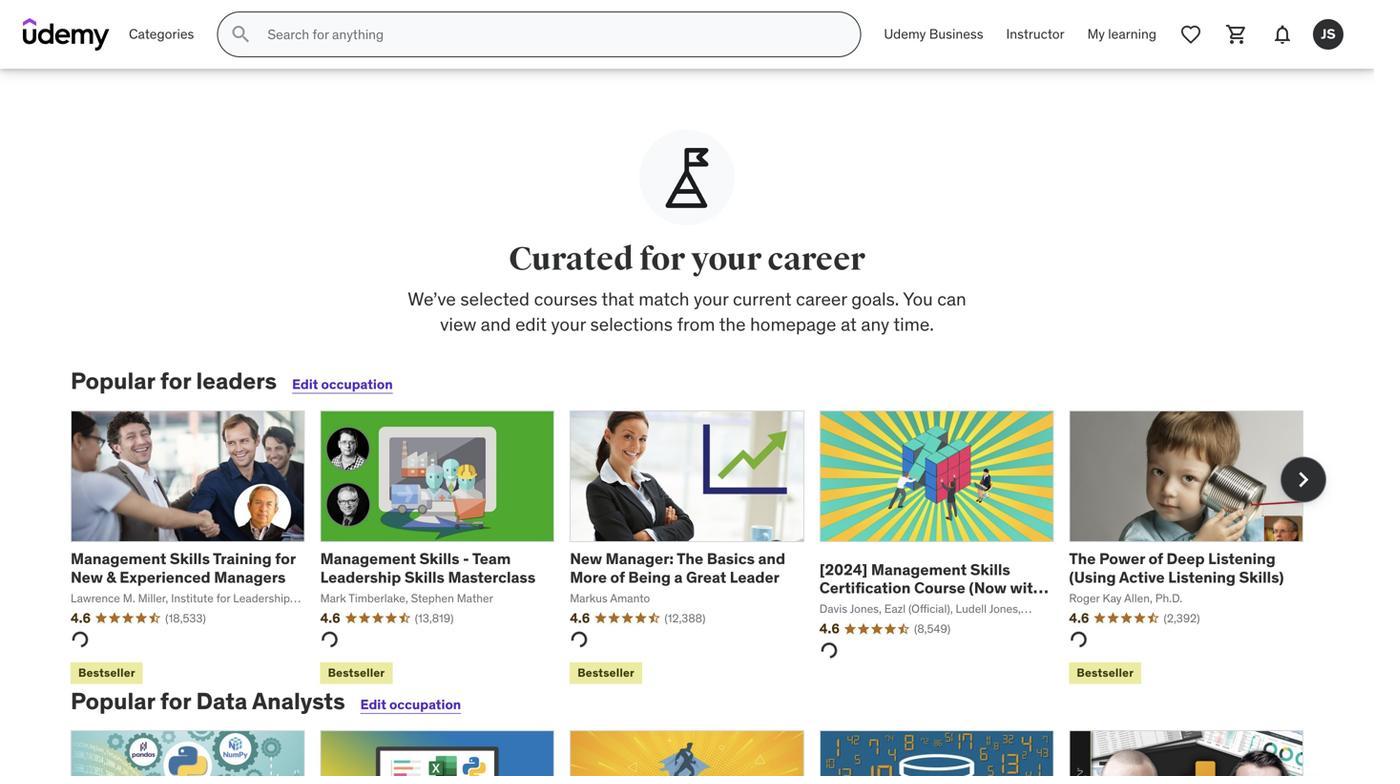 Task type: locate. For each thing, give the bounding box(es) containing it.
skills
[[170, 549, 210, 569], [420, 549, 460, 569], [971, 560, 1011, 579], [405, 567, 445, 587]]

selected
[[461, 287, 530, 310]]

0 vertical spatial your
[[691, 240, 762, 279]]

a
[[675, 567, 683, 587]]

for for data
[[160, 687, 191, 715]]

the inside the power of deep listening (using active listening skills)
[[1070, 549, 1096, 569]]

0 vertical spatial and
[[481, 313, 511, 336]]

edit for popular for data analysts
[[361, 696, 387, 713]]

0 vertical spatial edit occupation
[[292, 376, 393, 393]]

popular for popular for data analysts
[[71, 687, 155, 715]]

edit for popular for leaders
[[292, 376, 318, 393]]

management for &
[[71, 549, 166, 569]]

management skills - team leadership skills masterclass link
[[320, 549, 536, 587]]

management for skills
[[320, 549, 416, 569]]

my learning link
[[1077, 11, 1169, 57]]

1 popular from the top
[[71, 367, 155, 395]]

1 vertical spatial career
[[796, 287, 847, 310]]

instructor link
[[995, 11, 1077, 57]]

(using
[[1070, 567, 1117, 587]]

management inside management skills training for new & experienced managers
[[71, 549, 166, 569]]

0 vertical spatial edit occupation button
[[292, 376, 393, 393]]

edit right leaders
[[292, 376, 318, 393]]

your up from
[[694, 287, 729, 310]]

course
[[915, 578, 966, 598]]

2 horizontal spatial management
[[872, 560, 967, 579]]

the power of deep listening (using active listening skills)
[[1070, 549, 1285, 587]]

categories
[[129, 25, 194, 43]]

of
[[1149, 549, 1164, 569], [611, 567, 625, 587]]

and down the selected
[[481, 313, 511, 336]]

loading image down (using
[[1066, 627, 1092, 653]]

loading image up analysts
[[317, 627, 343, 653]]

1 vertical spatial popular
[[71, 687, 155, 715]]

loading image down ai!) at the bottom of the page
[[816, 637, 842, 664]]

of right more
[[611, 567, 625, 587]]

edit occupation button
[[292, 376, 393, 393], [361, 696, 461, 713]]

homepage
[[751, 313, 837, 336]]

your
[[691, 240, 762, 279], [694, 287, 729, 310], [551, 313, 586, 336]]

basics
[[707, 549, 755, 569]]

loading image down more
[[567, 627, 593, 653]]

listening
[[1209, 549, 1276, 569], [1169, 567, 1236, 587]]

experienced
[[120, 567, 211, 587]]

career
[[768, 240, 866, 279], [796, 287, 847, 310]]

of inside the power of deep listening (using active listening skills)
[[1149, 549, 1164, 569]]

Search for anything text field
[[264, 18, 838, 51]]

2 the from the left
[[1070, 549, 1096, 569]]

new
[[570, 549, 602, 569], [71, 567, 103, 587]]

business
[[930, 25, 984, 43]]

for right training
[[275, 549, 296, 569]]

instructor
[[1007, 25, 1065, 43]]

curated
[[509, 240, 634, 279]]

loading image for [2024] management skills certification course (now with ai!)
[[816, 637, 842, 664]]

selections
[[591, 313, 673, 336]]

management
[[71, 549, 166, 569], [320, 549, 416, 569], [872, 560, 967, 579]]

1 the from the left
[[677, 549, 704, 569]]

of inside new manager: the basics and more of being a great leader
[[611, 567, 625, 587]]

1 horizontal spatial of
[[1149, 549, 1164, 569]]

loading image
[[317, 627, 343, 653], [567, 627, 593, 653], [1066, 627, 1092, 653], [816, 637, 842, 664]]

of left deep
[[1149, 549, 1164, 569]]

1 vertical spatial occupation
[[390, 696, 461, 713]]

new left &
[[71, 567, 103, 587]]

0 vertical spatial popular
[[71, 367, 155, 395]]

ai!)
[[820, 596, 845, 616]]

1 vertical spatial edit occupation
[[361, 696, 461, 713]]

edit
[[292, 376, 318, 393], [361, 696, 387, 713]]

leadership
[[320, 567, 401, 587]]

the power of deep listening (using active listening skills) link
[[1070, 549, 1285, 587]]

wishlist image
[[1180, 23, 1203, 46]]

edit right analysts
[[361, 696, 387, 713]]

1 horizontal spatial the
[[1070, 549, 1096, 569]]

0 vertical spatial edit
[[292, 376, 318, 393]]

power
[[1100, 549, 1146, 569]]

0 horizontal spatial the
[[677, 549, 704, 569]]

1 horizontal spatial new
[[570, 549, 602, 569]]

js
[[1322, 25, 1336, 43]]

can
[[938, 287, 967, 310]]

your down courses
[[551, 313, 586, 336]]

edit occupation button for popular for leaders
[[292, 376, 393, 393]]

curated for your career we've selected courses that match your current career goals. you can view and edit your selections from the homepage at any time.
[[408, 240, 967, 336]]

2 vertical spatial your
[[551, 313, 586, 336]]

that
[[602, 287, 635, 310]]

popular
[[71, 367, 155, 395], [71, 687, 155, 715]]

2 popular from the top
[[71, 687, 155, 715]]

loading image for management skills - team leadership skills masterclass
[[317, 627, 343, 653]]

career up current
[[768, 240, 866, 279]]

1 horizontal spatial management
[[320, 549, 416, 569]]

active
[[1120, 567, 1165, 587]]

for
[[640, 240, 686, 279], [160, 367, 191, 395], [275, 549, 296, 569], [160, 687, 191, 715]]

we've
[[408, 287, 456, 310]]

0 horizontal spatial and
[[481, 313, 511, 336]]

edit occupation
[[292, 376, 393, 393], [361, 696, 461, 713]]

management inside management skills - team leadership skills masterclass
[[320, 549, 416, 569]]

the
[[719, 313, 746, 336]]

manager:
[[606, 549, 674, 569]]

you
[[903, 287, 933, 310]]

for for your
[[640, 240, 686, 279]]

1 vertical spatial and
[[759, 549, 786, 569]]

udemy
[[884, 25, 926, 43]]

0 horizontal spatial management
[[71, 549, 166, 569]]

data
[[196, 687, 248, 715]]

0 horizontal spatial new
[[71, 567, 103, 587]]

your up current
[[691, 240, 762, 279]]

1 vertical spatial edit occupation button
[[361, 696, 461, 713]]

for inside curated for your career we've selected courses that match your current career goals. you can view and edit your selections from the homepage at any time.
[[640, 240, 686, 279]]

shopping cart with 0 items image
[[1226, 23, 1249, 46]]

1 horizontal spatial and
[[759, 549, 786, 569]]

0 horizontal spatial of
[[611, 567, 625, 587]]

0 vertical spatial occupation
[[321, 376, 393, 393]]

for left leaders
[[160, 367, 191, 395]]

team
[[472, 549, 511, 569]]

new manager: the basics and more of being a great leader
[[570, 549, 786, 587]]

for up match
[[640, 240, 686, 279]]

0 horizontal spatial edit
[[292, 376, 318, 393]]

new left manager:
[[570, 549, 602, 569]]

and right basics
[[759, 549, 786, 569]]

the
[[677, 549, 704, 569], [1070, 549, 1096, 569]]

learning
[[1109, 25, 1157, 43]]

and
[[481, 313, 511, 336], [759, 549, 786, 569]]

occupation
[[321, 376, 393, 393], [390, 696, 461, 713]]

courses
[[534, 287, 598, 310]]

great
[[686, 567, 727, 587]]

for left data
[[160, 687, 191, 715]]

1 vertical spatial edit
[[361, 696, 387, 713]]

next image
[[1289, 465, 1319, 495]]

and inside curated for your career we've selected courses that match your current career goals. you can view and edit your selections from the homepage at any time.
[[481, 313, 511, 336]]

skills inside management skills training for new & experienced managers
[[170, 549, 210, 569]]

goals.
[[852, 287, 900, 310]]

career up "at"
[[796, 287, 847, 310]]

1 horizontal spatial edit
[[361, 696, 387, 713]]



Task type: describe. For each thing, give the bounding box(es) containing it.
[2024]
[[820, 560, 868, 579]]

categories button
[[117, 11, 206, 57]]

management inside [2024] management skills certification course (now with ai!)
[[872, 560, 967, 579]]

js link
[[1306, 11, 1352, 57]]

management skills training for new & experienced managers link
[[71, 549, 296, 587]]

edit
[[516, 313, 547, 336]]

loading image for the power of deep listening (using active listening skills)
[[1066, 627, 1092, 653]]

loading image for new manager: the basics and more of being a great leader
[[567, 627, 593, 653]]

leaders
[[196, 367, 277, 395]]

match
[[639, 287, 690, 310]]

my learning
[[1088, 25, 1157, 43]]

notifications image
[[1272, 23, 1295, 46]]

for inside management skills training for new & experienced managers
[[275, 549, 296, 569]]

training
[[213, 549, 272, 569]]

analysts
[[252, 687, 345, 715]]

listening left skills)
[[1169, 567, 1236, 587]]

for for leaders
[[160, 367, 191, 395]]

management skills - team leadership skills masterclass
[[320, 549, 536, 587]]

-
[[463, 549, 469, 569]]

1 vertical spatial your
[[694, 287, 729, 310]]

current
[[733, 287, 792, 310]]

certification
[[820, 578, 911, 598]]

popular for data analysts
[[71, 687, 345, 715]]

new inside new manager: the basics and more of being a great leader
[[570, 549, 602, 569]]

udemy business link
[[873, 11, 995, 57]]

listening right deep
[[1209, 549, 1276, 569]]

new inside management skills training for new & experienced managers
[[71, 567, 103, 587]]

skills inside [2024] management skills certification course (now with ai!)
[[971, 560, 1011, 579]]

more
[[570, 567, 607, 587]]

my
[[1088, 25, 1106, 43]]

management skills training for new & experienced managers
[[71, 549, 296, 587]]

with
[[1011, 578, 1043, 598]]

view
[[440, 313, 477, 336]]

edit occupation button for popular for data analysts
[[361, 696, 461, 713]]

[2024] management skills certification course (now with ai!)
[[820, 560, 1043, 616]]

time.
[[894, 313, 935, 336]]

popular for popular for leaders
[[71, 367, 155, 395]]

udemy image
[[23, 18, 110, 51]]

0 vertical spatial career
[[768, 240, 866, 279]]

carousel element
[[67, 411, 1327, 688]]

&
[[106, 567, 116, 587]]

deep
[[1167, 549, 1205, 569]]

popular for leaders
[[71, 367, 277, 395]]

submit search image
[[229, 23, 252, 46]]

edit occupation for popular for leaders
[[292, 376, 393, 393]]

skills)
[[1240, 567, 1285, 587]]

any
[[862, 313, 890, 336]]

and inside new manager: the basics and more of being a great leader
[[759, 549, 786, 569]]

udemy business
[[884, 25, 984, 43]]

edit occupation for popular for data analysts
[[361, 696, 461, 713]]

the inside new manager: the basics and more of being a great leader
[[677, 549, 704, 569]]

[2024] management skills certification course (now with ai!) link
[[820, 560, 1049, 616]]

managers
[[214, 567, 286, 587]]

leader
[[730, 567, 780, 587]]

loading image
[[67, 627, 93, 653]]

at
[[841, 313, 857, 336]]

being
[[629, 567, 671, 587]]

masterclass
[[448, 567, 536, 587]]

from
[[677, 313, 715, 336]]

new manager: the basics and more of being a great leader link
[[570, 549, 786, 587]]

occupation for popular for leaders
[[321, 376, 393, 393]]

occupation for popular for data analysts
[[390, 696, 461, 713]]

(now
[[969, 578, 1007, 598]]



Task type: vqa. For each thing, say whether or not it's contained in the screenshot.
on
no



